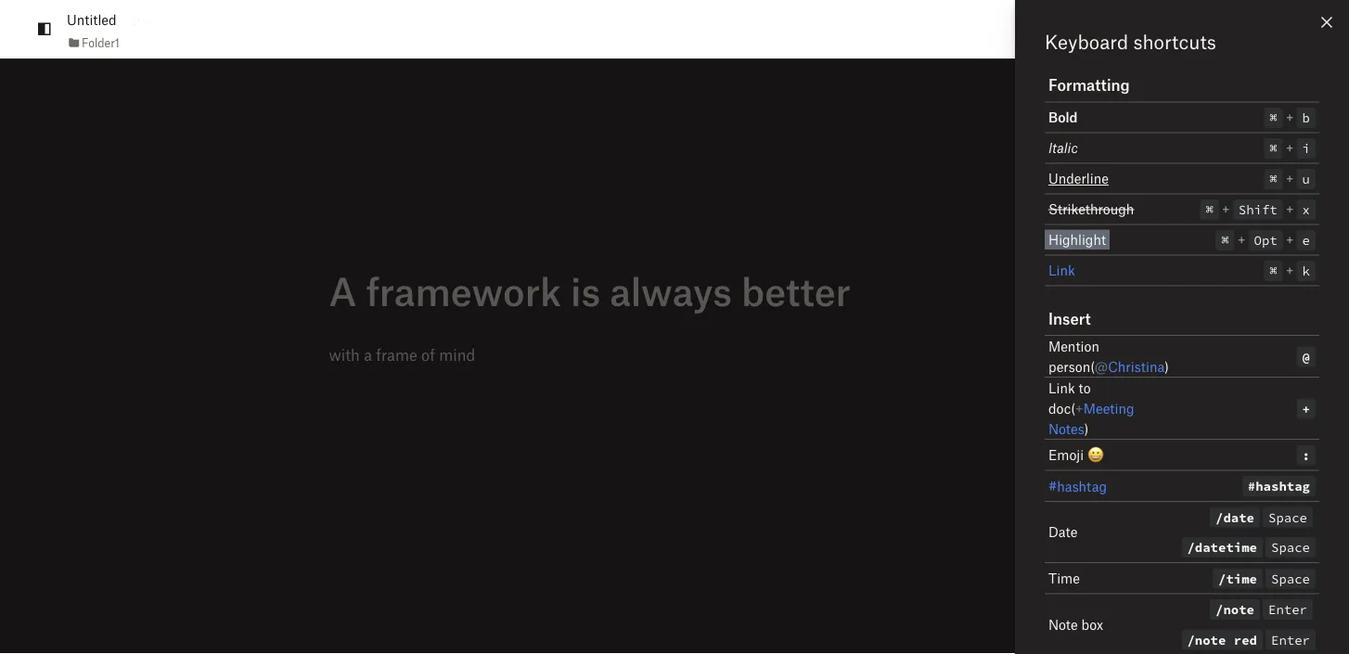Task type: locate. For each thing, give the bounding box(es) containing it.
underline
[[1049, 170, 1109, 187]]

0 horizontal spatial (
[[1072, 400, 1076, 416]]

# up date
[[1249, 478, 1256, 495]]

highlight
[[1049, 232, 1107, 248]]

1 link from the top
[[1049, 262, 1076, 279]]

0 vertical spatial space
[[1269, 509, 1308, 526]]

( up the "notes"
[[1072, 400, 1076, 416]]

/ datetime
[[1188, 539, 1258, 556]]

space right datetime
[[1272, 539, 1311, 556]]

red
[[1235, 632, 1258, 648]]

/
[[1216, 509, 1224, 526], [1188, 539, 1196, 556], [1219, 571, 1227, 587], [1216, 602, 1224, 618], [1188, 632, 1196, 648]]

+ left the shift
[[1223, 201, 1231, 217]]

⌘ down "opt"
[[1270, 263, 1278, 279]]

note up "red"
[[1224, 602, 1255, 618]]

/ for datetime
[[1188, 539, 1196, 556]]

1 horizontal spatial #
[[1249, 478, 1256, 495]]

/ for note
[[1216, 602, 1224, 618]]

note left "red"
[[1196, 632, 1227, 648]]

⌘ inside ⌘ + i
[[1270, 140, 1278, 157]]

+ left 'u'
[[1287, 170, 1295, 187]]

⌘ + b
[[1270, 109, 1311, 126]]

0 horizontal spatial )
[[1085, 421, 1089, 437]]

k
[[1303, 263, 1311, 279]]

link inside link to doc
[[1049, 380, 1076, 396]]

⌘ inside ⌘ + b
[[1270, 110, 1278, 126]]

emoji
[[1049, 447, 1085, 463]]

i
[[1303, 140, 1311, 157]]

0 vertical spatial (
[[1091, 358, 1095, 375]]

formatting
[[1049, 75, 1131, 94]]

⌘
[[1270, 110, 1278, 126], [1270, 140, 1278, 157], [1270, 171, 1278, 188], [1206, 201, 1214, 218], [1222, 232, 1230, 249], [1270, 263, 1278, 279]]

1 vertical spatial link
[[1049, 380, 1076, 396]]

note
[[1049, 616, 1079, 633]]

emoji 😀
[[1049, 447, 1101, 463]]

0 vertical spatial link
[[1049, 262, 1076, 279]]

heading
[[329, 269, 1021, 313]]

notes
[[1049, 421, 1085, 437]]

shortcuts
[[1134, 30, 1217, 53]]

hashtag
[[1058, 478, 1108, 494], [1256, 478, 1311, 495]]

date
[[1049, 524, 1078, 540]]

0 horizontal spatial @
[[1095, 358, 1109, 375]]

⌘ for shift
[[1206, 201, 1214, 218]]

@ right 'person'
[[1095, 358, 1109, 375]]

/ for time
[[1219, 571, 1227, 587]]

link
[[1049, 262, 1076, 279], [1049, 380, 1076, 396]]

link for link to doc
[[1049, 380, 1076, 396]]

0 horizontal spatial #
[[1049, 478, 1058, 494]]

b
[[1303, 110, 1311, 126]]

+
[[1287, 109, 1295, 125], [1287, 140, 1295, 156], [1287, 170, 1295, 187], [1223, 201, 1231, 217], [1287, 201, 1295, 217], [1238, 232, 1246, 248], [1287, 232, 1295, 248], [1287, 262, 1295, 279], [1076, 400, 1084, 416], [1303, 400, 1311, 417]]

enter right / note
[[1269, 602, 1308, 618]]

strikethrough
[[1049, 201, 1135, 217]]

( up "to"
[[1091, 358, 1095, 375]]

1 horizontal spatial (
[[1091, 358, 1095, 375]]

0 vertical spatial note
[[1224, 602, 1255, 618]]

link up the doc
[[1049, 380, 1076, 396]]

/ for note red
[[1188, 632, 1196, 648]]

+ inside ⌘ + i
[[1287, 140, 1295, 156]]

⌘ left "opt"
[[1222, 232, 1230, 249]]

note
[[1224, 602, 1255, 618], [1196, 632, 1227, 648]]

space for time
[[1272, 571, 1311, 587]]

+ left k
[[1287, 262, 1295, 279]]

hashtag down :
[[1256, 478, 1311, 495]]

person
[[1049, 358, 1091, 375]]

@ inside mention person ( @ christina )
[[1095, 358, 1109, 375]]

+ inside ⌘ + b
[[1287, 109, 1295, 125]]

enter right "red"
[[1272, 632, 1311, 648]]

⌘ inside ⌘ + shift + x
[[1206, 201, 1214, 218]]

keyboard shortcuts
[[1045, 30, 1217, 53]]

# hashtag
[[1049, 478, 1108, 494], [1249, 478, 1311, 495]]

1 horizontal spatial @
[[1303, 348, 1311, 365]]

2 link from the top
[[1049, 380, 1076, 396]]

to
[[1079, 380, 1092, 396]]

⌘ + k
[[1270, 262, 1311, 279]]

# hashtag down emoji 😀
[[1049, 478, 1108, 494]]

0 horizontal spatial # hashtag
[[1049, 478, 1108, 494]]

space
[[1269, 509, 1308, 526], [1272, 539, 1311, 556], [1272, 571, 1311, 587]]

mention person ( @ christina )
[[1049, 338, 1170, 375]]

# hashtag down :
[[1249, 478, 1311, 495]]

/ time
[[1219, 571, 1258, 587]]

+ left i
[[1287, 140, 1295, 156]]

+ inside the ⌘ + u
[[1287, 170, 1295, 187]]

⌘ left i
[[1270, 140, 1278, 157]]

link down highlight
[[1049, 262, 1076, 279]]

⌘ inside ⌘ + k
[[1270, 263, 1278, 279]]

+ left the e
[[1287, 232, 1295, 248]]

⌘ inside the ⌘ + u
[[1270, 171, 1278, 188]]

js button
[[1124, 13, 1157, 46]]

⌘ left b
[[1270, 110, 1278, 126]]

1 vertical spatial )
[[1085, 421, 1089, 437]]

folder1 link
[[67, 33, 120, 52]]

opt
[[1255, 232, 1278, 249]]

0 vertical spatial )
[[1165, 358, 1170, 375]]

@ down k
[[1303, 348, 1311, 365]]

1 vertical spatial enter
[[1272, 632, 1311, 648]]

⌘ left the shift
[[1206, 201, 1214, 218]]

date
[[1224, 509, 1255, 526]]

#
[[1049, 478, 1058, 494], [1249, 478, 1256, 495]]

x
[[1303, 201, 1311, 218]]

space right date
[[1269, 509, 1308, 526]]

) inside mention person ( @ christina )
[[1165, 358, 1170, 375]]

@
[[1303, 348, 1311, 365], [1095, 358, 1109, 375]]

1 horizontal spatial # hashtag
[[1249, 478, 1311, 495]]

enter
[[1269, 602, 1308, 618], [1272, 632, 1311, 648]]

folder1
[[82, 36, 120, 49]]

(
[[1091, 358, 1095, 375], [1072, 400, 1076, 416]]

# down emoji
[[1049, 478, 1058, 494]]

note for note
[[1224, 602, 1255, 618]]

+ left b
[[1287, 109, 1295, 125]]

mention
[[1049, 338, 1100, 354]]

1 vertical spatial (
[[1072, 400, 1076, 416]]

2 vertical spatial space
[[1272, 571, 1311, 587]]

+ up :
[[1303, 400, 1311, 417]]

/ for date
[[1216, 509, 1224, 526]]

⌘ left 'u'
[[1270, 171, 1278, 188]]

1 vertical spatial note
[[1196, 632, 1227, 648]]

space right time
[[1272, 571, 1311, 587]]

⌘ for opt
[[1222, 232, 1230, 249]]

1 horizontal spatial )
[[1165, 358, 1170, 375]]

hashtag down emoji 😀
[[1058, 478, 1108, 494]]

/ note red
[[1188, 632, 1258, 648]]

)
[[1165, 358, 1170, 375], [1085, 421, 1089, 437]]

⌘ inside ⌘ + opt + e
[[1222, 232, 1230, 249]]



Task type: describe. For each thing, give the bounding box(es) containing it.
christina
[[1109, 358, 1165, 375]]

+ inside ⌘ + k
[[1287, 262, 1295, 279]]

meeting
[[1084, 400, 1135, 416]]

( inside mention person ( @ christina )
[[1091, 358, 1095, 375]]

+ left x
[[1287, 201, 1295, 217]]

note for note red
[[1196, 632, 1227, 648]]

⌘ for u
[[1270, 171, 1278, 188]]

time
[[1049, 570, 1081, 587]]

⌘ + opt + e
[[1222, 232, 1311, 249]]

:
[[1303, 447, 1311, 464]]

⌘ + i
[[1270, 140, 1311, 157]]

⌘ for b
[[1270, 110, 1278, 126]]

untitled
[[67, 12, 117, 28]]

meeting notes
[[1049, 400, 1135, 437]]

bold
[[1049, 109, 1078, 125]]

1 vertical spatial space
[[1272, 539, 1311, 556]]

link to doc
[[1049, 380, 1092, 416]]

note box
[[1049, 616, 1104, 633]]

share button
[[1165, 14, 1225, 44]]

+ left "opt"
[[1238, 232, 1246, 248]]

⌘ + shift + x
[[1206, 201, 1311, 218]]

keyboard
[[1045, 30, 1129, 53]]

0 horizontal spatial hashtag
[[1058, 478, 1108, 494]]

js
[[1133, 21, 1148, 37]]

share
[[1176, 21, 1213, 37]]

time
[[1227, 571, 1258, 587]]

1 horizontal spatial hashtag
[[1256, 478, 1311, 495]]

/ note
[[1216, 602, 1255, 618]]

shift
[[1239, 201, 1278, 218]]

/ date
[[1216, 509, 1255, 526]]

😀
[[1088, 447, 1101, 463]]

box
[[1082, 616, 1104, 633]]

untitled link
[[67, 9, 117, 30]]

datetime
[[1196, 539, 1258, 556]]

+ right the doc
[[1076, 400, 1084, 416]]

0 vertical spatial enter
[[1269, 602, 1308, 618]]

link for link
[[1049, 262, 1076, 279]]

e
[[1303, 232, 1311, 249]]

u
[[1303, 171, 1311, 188]]

italic
[[1049, 140, 1079, 156]]

insert
[[1049, 309, 1092, 328]]

⌘ for i
[[1270, 140, 1278, 157]]

⌘ for k
[[1270, 263, 1278, 279]]

⌘ + u
[[1270, 170, 1311, 188]]

space for date
[[1269, 509, 1308, 526]]

doc
[[1049, 400, 1072, 416]]



Task type: vqa. For each thing, say whether or not it's contained in the screenshot.
Now
no



